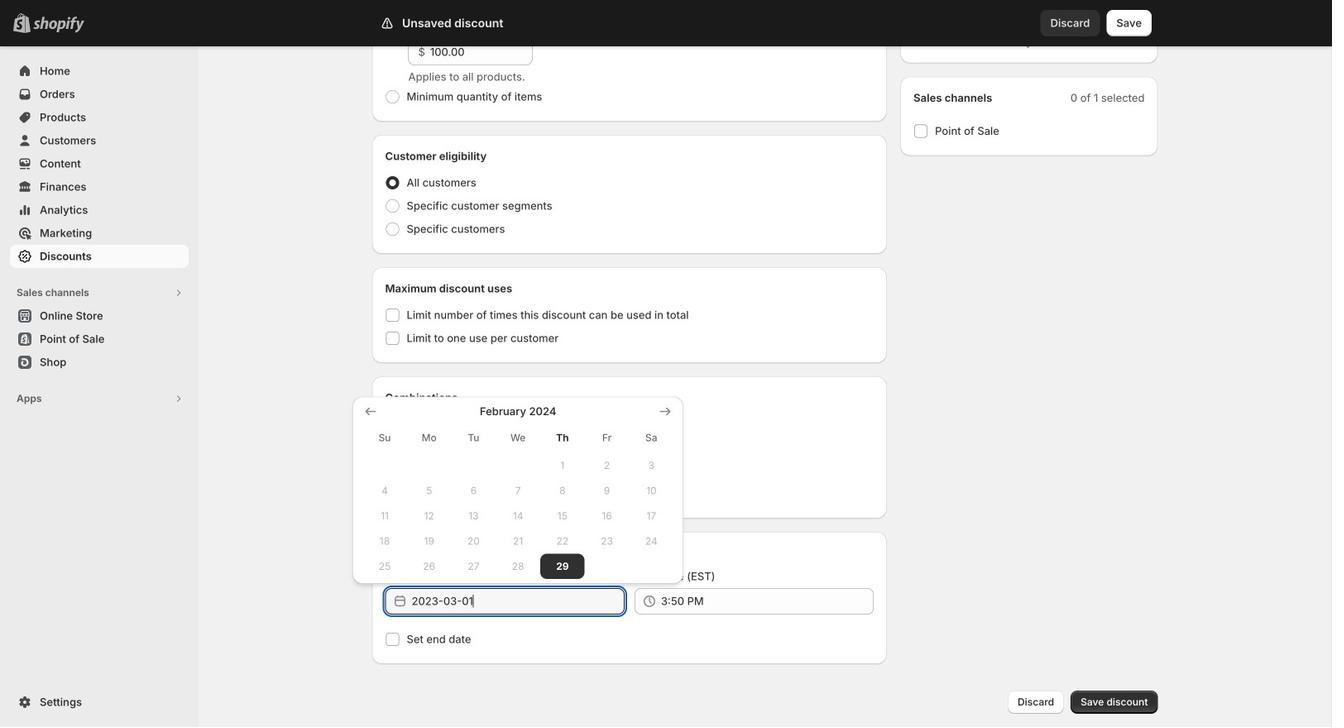 Task type: vqa. For each thing, say whether or not it's contained in the screenshot.
visit
no



Task type: describe. For each thing, give the bounding box(es) containing it.
0.00 text field
[[430, 39, 533, 65]]

thursday element
[[541, 423, 585, 453]]

sunday element
[[363, 423, 407, 453]]

shopify image
[[33, 16, 84, 33]]

monday element
[[407, 423, 452, 453]]

Enter time text field
[[661, 589, 874, 615]]

tuesday element
[[452, 423, 496, 453]]

wednesday element
[[496, 423, 541, 453]]



Task type: locate. For each thing, give the bounding box(es) containing it.
friday element
[[585, 423, 630, 453]]

YYYY-MM-DD text field
[[412, 589, 625, 615]]

grid
[[363, 404, 674, 579]]

saturday element
[[630, 423, 674, 453]]



